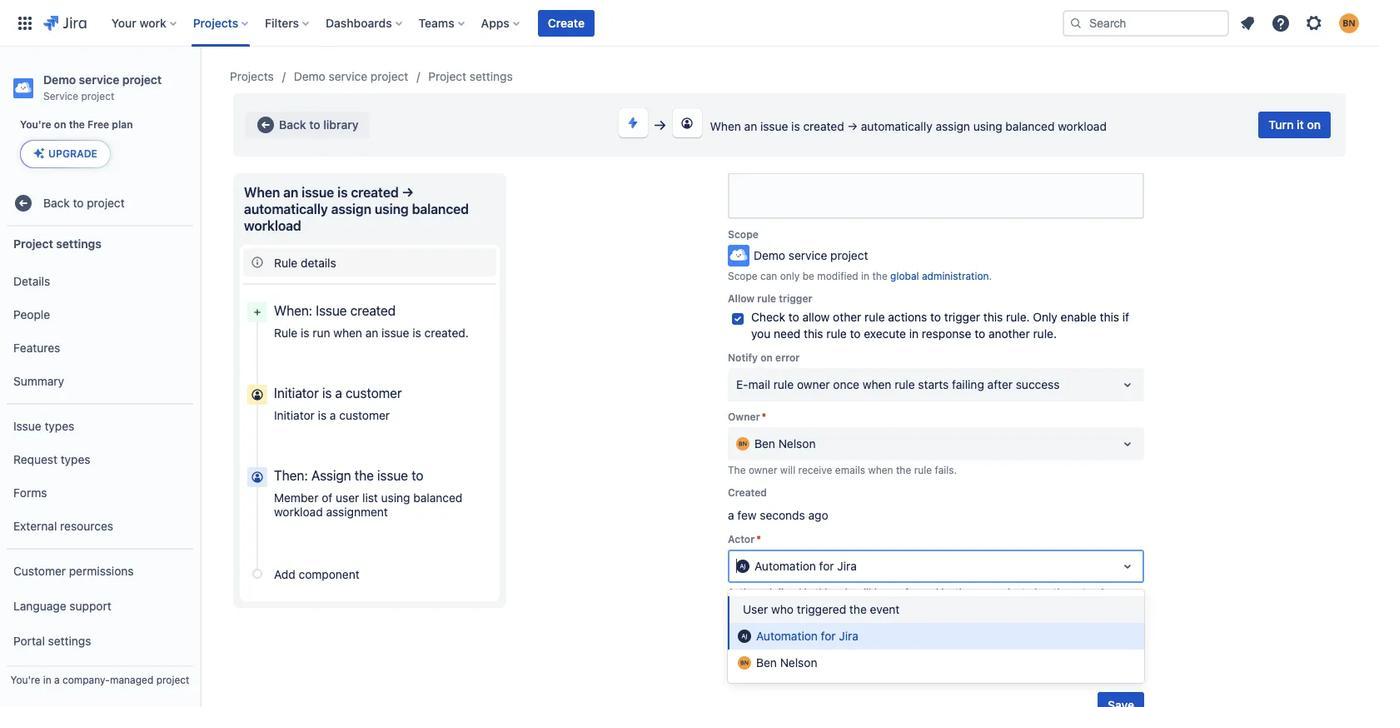 Task type: locate. For each thing, give the bounding box(es) containing it.
actions
[[728, 586, 763, 599]]

1 vertical spatial back
[[43, 195, 70, 210]]

project settings up details
[[13, 236, 101, 250]]

rule down other
[[826, 326, 847, 341]]

triggered
[[797, 602, 846, 616]]

global administration link
[[890, 270, 989, 282]]

project up free
[[81, 90, 114, 102]]

ben nelson up receive
[[755, 436, 816, 451]]

on for you're on the free plan
[[54, 118, 66, 131]]

rule left details
[[274, 255, 298, 269]]

settings down language support
[[48, 633, 91, 648]]

error
[[775, 351, 800, 364]]

projects right work on the left of the page
[[193, 15, 238, 30]]

2 horizontal spatial on
[[1307, 117, 1321, 132]]

rule?
[[816, 622, 840, 635]]

of
[[322, 491, 333, 505]]

projects for the projects dropdown button
[[193, 15, 238, 30]]

settings image
[[1304, 13, 1324, 33]]

project settings down 'apps'
[[428, 69, 513, 83]]

2 vertical spatial using
[[381, 491, 410, 505]]

0 vertical spatial ben nelson image
[[736, 437, 750, 451]]

more
[[728, 600, 752, 612]]

for up actors
[[819, 559, 834, 573]]

who can edit this rule? *
[[728, 622, 846, 635]]

group containing issue types
[[7, 403, 193, 548]]

automation for jira
[[755, 559, 857, 573], [756, 629, 858, 643]]

back down upgrade button
[[43, 195, 70, 210]]

group
[[7, 260, 193, 403], [7, 403, 193, 548], [7, 548, 193, 707]]

if
[[1122, 310, 1129, 324]]

open image inside notify on error element
[[1118, 375, 1138, 395]]

to up member of user list using balanced workload assignment
[[411, 468, 423, 483]]

1 vertical spatial automatically
[[244, 202, 328, 217]]

1 horizontal spatial owner
[[797, 377, 830, 391]]

scope for scope
[[728, 228, 759, 241]]

automation for jira for automation for jira icon
[[756, 629, 858, 643]]

ben nelson image
[[736, 437, 750, 451], [738, 656, 751, 670]]

be right only
[[803, 270, 814, 282]]

admins
[[776, 648, 815, 662]]

0 vertical spatial →
[[847, 119, 858, 133]]

initiator up then:
[[274, 408, 315, 422]]

1 vertical spatial you're
[[10, 674, 40, 686]]

2 scope from the top
[[728, 270, 758, 282]]

demo service project up library
[[294, 69, 408, 83]]

when for e-mail rule owner once when rule starts failing after success
[[863, 377, 891, 391]]

1 horizontal spatial project
[[428, 69, 466, 83]]

1 vertical spatial initiator
[[274, 408, 315, 422]]

project up plan
[[122, 72, 162, 87]]

who
[[771, 602, 794, 616]]

as
[[1040, 586, 1051, 599]]

0 vertical spatial will
[[780, 464, 795, 476]]

owner left once
[[797, 377, 830, 391]]

when inside the owner will receive emails when the rule fails. alert
[[868, 464, 893, 476]]

support
[[69, 598, 111, 613]]

1 vertical spatial project settings
[[13, 236, 101, 250]]

3 group from the top
[[7, 548, 193, 707]]

0 vertical spatial user
[[336, 491, 359, 505]]

types inside request types link
[[61, 452, 90, 466]]

jira
[[837, 559, 857, 573], [839, 629, 858, 643]]

1 vertical spatial can
[[753, 622, 770, 635]]

for
[[819, 559, 834, 573], [821, 629, 836, 643]]

will up 'automation.'
[[856, 586, 871, 599]]

you're for you're in a company-managed project
[[10, 674, 40, 686]]

then: assign the issue to
[[274, 468, 423, 483]]

1 horizontal spatial be
[[874, 586, 886, 599]]

user inside member of user list using balanced workload assignment
[[336, 491, 359, 505]]

2 horizontal spatial service
[[788, 248, 827, 262]]

created inside when: issue created rule is run when an issue is created.
[[350, 303, 396, 318]]

1 rule from the top
[[274, 255, 298, 269]]

0 horizontal spatial when an issue is created → automatically assign using balanced workload
[[244, 185, 472, 233]]

demo up the 'back to library' button
[[294, 69, 325, 83]]

jira up 'automation.'
[[837, 559, 857, 573]]

fails.
[[935, 464, 957, 476]]

0 vertical spatial owner
[[797, 377, 830, 391]]

open image
[[1118, 434, 1138, 454]]

allow
[[802, 310, 830, 324]]

back for back to library
[[279, 117, 306, 132]]

rule up execute
[[865, 310, 885, 324]]

project down teams dropdown button
[[428, 69, 466, 83]]

* right rule?
[[842, 622, 846, 635]]

member of user list using balanced workload assignment
[[274, 491, 462, 519]]

projects for projects link
[[230, 69, 274, 83]]

1 vertical spatial user
[[974, 586, 994, 599]]

another
[[988, 326, 1030, 341]]

rule.
[[1006, 310, 1030, 324], [1033, 326, 1057, 341]]

jira for automation for jira icon
[[839, 629, 858, 643]]

0 vertical spatial automation for jira
[[755, 559, 857, 573]]

1 horizontal spatial on
[[761, 351, 773, 364]]

2 rule from the top
[[274, 326, 298, 340]]

settings for language support
[[48, 633, 91, 648]]

project up details
[[13, 236, 53, 250]]

0 vertical spatial initiator
[[274, 386, 319, 401]]

customer
[[346, 386, 402, 401], [339, 408, 390, 422]]

appswitcher icon image
[[15, 13, 35, 33]]

types for request types
[[61, 452, 90, 466]]

trigger down only
[[779, 292, 812, 305]]

on inside turn it on button
[[1307, 117, 1321, 132]]

3 open image from the top
[[1118, 645, 1138, 665]]

in
[[861, 270, 870, 282], [909, 326, 919, 341], [804, 586, 813, 599], [838, 600, 846, 612], [43, 674, 51, 686]]

ben nelson image left all at right bottom
[[738, 656, 751, 670]]

this down the allow on the top of the page
[[804, 326, 823, 341]]

0 vertical spatial using
[[973, 119, 1002, 133]]

0 horizontal spatial will
[[780, 464, 795, 476]]

be
[[803, 270, 814, 282], [874, 586, 886, 599]]

mail
[[748, 377, 770, 391]]

the
[[69, 118, 85, 131], [872, 270, 888, 282], [896, 464, 911, 476], [355, 468, 374, 483], [955, 586, 971, 599], [1054, 586, 1069, 599], [849, 602, 867, 616]]

nelson
[[778, 436, 816, 451], [780, 655, 817, 670]]

2 vertical spatial created
[[350, 303, 396, 318]]

2 group from the top
[[7, 403, 193, 548]]

0 vertical spatial scope
[[728, 228, 759, 241]]

demo up only
[[754, 248, 785, 262]]

few
[[737, 508, 757, 522]]

1 vertical spatial automation
[[756, 629, 818, 643]]

for for automation for jira icon
[[821, 629, 836, 643]]

work
[[139, 15, 166, 30]]

in right actors
[[838, 600, 846, 612]]

automation for automation for jira image
[[755, 559, 816, 573]]

Notify on error text field
[[736, 376, 739, 393]]

selected
[[997, 586, 1037, 599]]

1 vertical spatial trigger
[[944, 310, 980, 324]]

1 vertical spatial issue
[[13, 419, 41, 433]]

ago
[[808, 508, 828, 522]]

ben nelson image up 'the'
[[736, 437, 750, 451]]

back to project
[[43, 195, 125, 210]]

project inside demo service project link
[[371, 69, 408, 83]]

automation for jira up admins
[[756, 629, 858, 643]]

permissions
[[69, 563, 134, 578]]

issue up request
[[13, 419, 41, 433]]

turn it on button
[[1259, 112, 1331, 138]]

notifications image
[[1238, 13, 1258, 33]]

open image
[[1118, 375, 1138, 395], [1118, 556, 1138, 576], [1118, 645, 1138, 665]]

rule right mail
[[773, 377, 794, 391]]

0 vertical spatial when
[[333, 326, 362, 340]]

when right emails
[[868, 464, 893, 476]]

ben nelson
[[755, 436, 816, 451], [756, 655, 817, 670]]

1 vertical spatial owner
[[749, 464, 777, 476]]

balanced
[[1006, 119, 1055, 133], [412, 202, 469, 217], [413, 491, 462, 505]]

jira down triggered
[[839, 629, 858, 643]]

need
[[774, 326, 801, 341]]

0 horizontal spatial service
[[79, 72, 119, 87]]

rule. down only
[[1033, 326, 1057, 341]]

1 vertical spatial an
[[283, 185, 298, 200]]

you're for you're on the free plan
[[20, 118, 51, 131]]

request
[[13, 452, 57, 466]]

an
[[744, 119, 757, 133], [283, 185, 298, 200], [365, 326, 378, 340]]

rule details button
[[243, 248, 496, 276]]

project up scope can only be modified in the global administration .
[[830, 248, 868, 262]]

1 horizontal spatial rule.
[[1033, 326, 1057, 341]]

run
[[313, 326, 330, 340]]

0 vertical spatial rule.
[[1006, 310, 1030, 324]]

when
[[333, 326, 362, 340], [863, 377, 891, 391], [868, 464, 893, 476]]

0 horizontal spatial an
[[283, 185, 298, 200]]

types for issue types
[[45, 419, 74, 433]]

automatically
[[861, 119, 932, 133], [244, 202, 328, 217]]

your work button
[[106, 10, 183, 36]]

0 vertical spatial back
[[279, 117, 306, 132]]

projects
[[193, 15, 238, 30], [230, 69, 274, 83]]

1 horizontal spatial assign
[[936, 119, 970, 133]]

this left if at the right top of the page
[[1100, 310, 1119, 324]]

receive
[[798, 464, 832, 476]]

on
[[1307, 117, 1321, 132], [54, 118, 66, 131], [761, 351, 773, 364]]

→
[[847, 119, 858, 133], [402, 185, 414, 200]]

rule left fails. at right
[[914, 464, 932, 476]]

is
[[791, 119, 800, 133], [337, 185, 348, 200], [301, 326, 309, 340], [412, 326, 421, 340], [322, 386, 332, 401], [318, 408, 327, 422]]

0 horizontal spatial →
[[402, 185, 414, 200]]

when inside when: issue created rule is run when an issue is created.
[[333, 326, 362, 340]]

in inside learn more about rule actors in automation.
[[838, 600, 846, 612]]

dashboards button
[[321, 10, 409, 36]]

0 vertical spatial issue
[[316, 303, 347, 318]]

user left "selected"
[[974, 586, 994, 599]]

0 horizontal spatial be
[[803, 270, 814, 282]]

the left fails. at right
[[896, 464, 911, 476]]

emails
[[835, 464, 865, 476]]

0 horizontal spatial owner
[[749, 464, 777, 476]]

1 horizontal spatial an
[[365, 326, 378, 340]]

open image for actor *
[[1118, 556, 1138, 576]]

user right of
[[336, 491, 359, 505]]

0 horizontal spatial project
[[13, 236, 53, 250]]

types
[[45, 419, 74, 433], [61, 452, 90, 466]]

on down service
[[54, 118, 66, 131]]

settings down 'apps'
[[470, 69, 513, 83]]

you
[[751, 326, 771, 341]]

rule down when: at the left top
[[274, 326, 298, 340]]

jira for automation for jira image
[[837, 559, 857, 573]]

projects right sidebar navigation icon
[[230, 69, 274, 83]]

1 horizontal spatial →
[[847, 119, 858, 133]]

open image up "learn"
[[1118, 556, 1138, 576]]

Search field
[[1063, 10, 1229, 36]]

automation up the defined
[[755, 559, 816, 573]]

1 vertical spatial for
[[821, 629, 836, 643]]

1 vertical spatial rule.
[[1033, 326, 1057, 341]]

1 vertical spatial demo service project
[[754, 248, 868, 262]]

a down when: issue created rule is run when an issue is created.
[[335, 386, 342, 401]]

when for the owner will receive emails when the rule fails.
[[868, 464, 893, 476]]

1 horizontal spatial automatically
[[861, 119, 932, 133]]

to left the another
[[975, 326, 985, 341]]

e-
[[736, 377, 748, 391]]

scope
[[728, 228, 759, 241], [728, 270, 758, 282]]

projects inside dropdown button
[[193, 15, 238, 30]]

to left library
[[309, 117, 320, 132]]

automation for jira image
[[736, 560, 750, 573]]

0 horizontal spatial back
[[43, 195, 70, 210]]

all admins
[[760, 648, 815, 662]]

banner containing your work
[[0, 0, 1379, 47]]

actor.
[[1072, 586, 1098, 599]]

0 horizontal spatial user
[[336, 491, 359, 505]]

balanced inside member of user list using balanced workload assignment
[[413, 491, 462, 505]]

free
[[88, 118, 109, 131]]

primary element
[[10, 0, 1063, 46]]

you're down service
[[20, 118, 51, 131]]

2 vertical spatial when
[[868, 464, 893, 476]]

0 vertical spatial demo service project
[[294, 69, 408, 83]]

can left only
[[760, 270, 777, 282]]

you're down the portal
[[10, 674, 40, 686]]

back inside button
[[279, 117, 306, 132]]

will left receive
[[780, 464, 795, 476]]

on right the it
[[1307, 117, 1321, 132]]

list
[[362, 491, 378, 505]]

0 horizontal spatial on
[[54, 118, 66, 131]]

project
[[371, 69, 408, 83], [122, 72, 162, 87], [81, 90, 114, 102], [87, 195, 125, 210], [830, 248, 868, 262], [156, 674, 189, 686]]

2 vertical spatial workload
[[274, 505, 323, 519]]

to up response
[[930, 310, 941, 324]]

2 vertical spatial *
[[842, 622, 846, 635]]

2 vertical spatial an
[[365, 326, 378, 340]]

service up library
[[329, 69, 367, 83]]

service up only
[[788, 248, 827, 262]]

when right run
[[333, 326, 362, 340]]

portal
[[13, 633, 45, 648]]

1 horizontal spatial issue
[[316, 303, 347, 318]]

issue inside 'link'
[[13, 419, 41, 433]]

2 horizontal spatial an
[[744, 119, 757, 133]]

your
[[111, 15, 136, 30]]

1 open image from the top
[[1118, 375, 1138, 395]]

to
[[309, 117, 320, 132], [73, 195, 84, 210], [788, 310, 799, 324], [930, 310, 941, 324], [850, 326, 861, 341], [975, 326, 985, 341], [411, 468, 423, 483]]

issue up run
[[316, 303, 347, 318]]

demo up service
[[43, 72, 76, 87]]

* right owner
[[762, 411, 766, 423]]

rule down the defined
[[784, 600, 802, 612]]

the left event
[[849, 602, 867, 616]]

this up the another
[[983, 310, 1003, 324]]

a up assign
[[330, 408, 336, 422]]

on left error
[[761, 351, 773, 364]]

0 vertical spatial types
[[45, 419, 74, 433]]

customer down when: issue created rule is run when an issue is created.
[[346, 386, 402, 401]]

details link
[[7, 265, 193, 298]]

your work
[[111, 15, 166, 30]]

user
[[336, 491, 359, 505], [974, 586, 994, 599]]

will inside alert
[[780, 464, 795, 476]]

rule
[[274, 255, 298, 269], [274, 326, 298, 340]]

automation for jira up the defined
[[755, 559, 857, 573]]

1 vertical spatial open image
[[1118, 556, 1138, 576]]

when inside notify on error element
[[863, 377, 891, 391]]

types up the 'request types'
[[45, 419, 74, 433]]

trigger up response
[[944, 310, 980, 324]]

1 vertical spatial *
[[756, 533, 761, 545]]

1 vertical spatial scope
[[728, 270, 758, 282]]

0 horizontal spatial *
[[756, 533, 761, 545]]

1 group from the top
[[7, 260, 193, 403]]

None text field
[[736, 558, 739, 575]]

*
[[762, 411, 766, 423], [756, 533, 761, 545], [842, 622, 846, 635]]

0 horizontal spatial rule.
[[1006, 310, 1030, 324]]

1 scope from the top
[[728, 228, 759, 241]]

in inside allow rule trigger check to allow other rule actions to trigger this rule.  only enable this if you need this rule to execute in response to another rule.
[[909, 326, 919, 341]]

using inside member of user list using balanced workload assignment
[[381, 491, 410, 505]]

you're on the free plan
[[20, 118, 133, 131]]

service up free
[[79, 72, 119, 87]]

customer permissions
[[13, 563, 134, 578]]

0 vertical spatial an
[[744, 119, 757, 133]]

ben nelson down who can edit this rule? *
[[756, 655, 817, 670]]

initiator down run
[[274, 386, 319, 401]]

scope can only be modified in the global administration .
[[728, 270, 992, 282]]

2 open image from the top
[[1118, 556, 1138, 576]]

defined
[[766, 586, 801, 599]]

back left library
[[279, 117, 306, 132]]

be up 'automation.'
[[874, 586, 886, 599]]

rule up check
[[757, 292, 776, 305]]

1 vertical spatial workload
[[244, 218, 301, 233]]

1 horizontal spatial back
[[279, 117, 306, 132]]

types right request
[[61, 452, 90, 466]]

types inside the issue types 'link'
[[45, 419, 74, 433]]

customer up then: assign the issue to
[[339, 408, 390, 422]]

1 vertical spatial types
[[61, 452, 90, 466]]

jira image
[[43, 13, 86, 33], [43, 13, 86, 33]]

0 vertical spatial open image
[[1118, 375, 1138, 395]]

project
[[428, 69, 466, 83], [13, 236, 53, 250]]

0 horizontal spatial issue
[[13, 419, 41, 433]]

upgrade button
[[21, 141, 110, 167]]

0 horizontal spatial when
[[244, 185, 280, 200]]

1 horizontal spatial will
[[856, 586, 871, 599]]

assign
[[311, 468, 351, 483]]

project down dashboards dropdown button
[[371, 69, 408, 83]]

settings for demo service project
[[470, 69, 513, 83]]

0 horizontal spatial demo
[[43, 72, 76, 87]]

nelson up receive
[[778, 436, 816, 451]]

1 vertical spatial assign
[[331, 202, 371, 217]]

apps
[[481, 15, 510, 30]]

automation
[[755, 559, 816, 573], [756, 629, 818, 643]]

details
[[301, 255, 336, 269]]

to inside button
[[309, 117, 320, 132]]

demo service project link
[[294, 67, 408, 87]]

demo service project up only
[[754, 248, 868, 262]]

when right once
[[863, 377, 891, 391]]

0 horizontal spatial automatically
[[244, 202, 328, 217]]

rule. up the another
[[1006, 310, 1030, 324]]

actions defined in this rule will be performed by the user selected as the actor.
[[728, 586, 1101, 599]]

0 vertical spatial customer
[[346, 386, 402, 401]]

2 horizontal spatial *
[[842, 622, 846, 635]]

None text field
[[728, 172, 1144, 219], [736, 436, 739, 452], [728, 172, 1144, 219], [736, 436, 739, 452]]

open image up open icon
[[1118, 375, 1138, 395]]

1 vertical spatial projects
[[230, 69, 274, 83]]

owner right 'the'
[[749, 464, 777, 476]]

1 horizontal spatial when an issue is created → automatically assign using balanced workload
[[710, 119, 1107, 133]]

the owner will receive emails when the rule fails. alert
[[728, 464, 1144, 477]]

rule inside learn more about rule actors in automation.
[[784, 600, 802, 612]]

banner
[[0, 0, 1379, 47]]

service inside the demo service project service project
[[79, 72, 119, 87]]

create
[[548, 15, 585, 30]]



Task type: describe. For each thing, give the bounding box(es) containing it.
0 vertical spatial ben nelson
[[755, 436, 816, 451]]

the right as
[[1054, 586, 1069, 599]]

forms link
[[7, 476, 193, 510]]

in up actors
[[804, 586, 813, 599]]

library
[[323, 117, 359, 132]]

allow
[[728, 292, 755, 305]]

a left few
[[728, 508, 734, 522]]

in left company- at the bottom left of the page
[[43, 674, 51, 686]]

add component button
[[243, 560, 496, 588]]

event
[[870, 602, 900, 616]]

rule details
[[274, 255, 336, 269]]

other
[[833, 310, 861, 324]]

summary link
[[7, 365, 193, 398]]

plan
[[112, 118, 133, 131]]

1 vertical spatial when
[[244, 185, 280, 200]]

add component
[[274, 567, 360, 581]]

language support link
[[7, 588, 193, 625]]

1 vertical spatial customer
[[339, 408, 390, 422]]

1 horizontal spatial service
[[329, 69, 367, 83]]

issue types
[[13, 419, 74, 433]]

modified
[[817, 270, 858, 282]]

only
[[1033, 310, 1058, 324]]

* for automation for jira
[[756, 533, 761, 545]]

notify on error element
[[728, 368, 1144, 401]]

user
[[743, 602, 768, 616]]

0 vertical spatial when
[[710, 119, 741, 133]]

on for notify on error
[[761, 351, 773, 364]]

search image
[[1069, 16, 1083, 30]]

the up 'list'
[[355, 468, 374, 483]]

demo inside the demo service project service project
[[43, 72, 76, 87]]

1 vertical spatial ben
[[756, 655, 777, 670]]

1 vertical spatial be
[[874, 586, 886, 599]]

your profile and settings image
[[1339, 13, 1359, 33]]

1 vertical spatial nelson
[[780, 655, 817, 670]]

1 vertical spatial ben nelson
[[756, 655, 817, 670]]

customer permissions link
[[7, 555, 193, 588]]

after
[[987, 377, 1013, 391]]

group containing details
[[7, 260, 193, 403]]

for for automation for jira image
[[819, 559, 834, 573]]

the left global
[[872, 270, 888, 282]]

* for ben nelson
[[762, 411, 766, 423]]

0 vertical spatial workload
[[1058, 119, 1107, 133]]

add
[[274, 567, 295, 581]]

teams
[[419, 15, 454, 30]]

response
[[922, 326, 971, 341]]

2 horizontal spatial demo
[[754, 248, 785, 262]]

2 initiator from the top
[[274, 408, 315, 422]]

rule left starts
[[895, 377, 915, 391]]

dashboards
[[326, 15, 392, 30]]

turn it on
[[1269, 117, 1321, 132]]

owner
[[728, 411, 760, 423]]

the right the by
[[955, 586, 971, 599]]

who
[[728, 622, 750, 635]]

external
[[13, 518, 57, 533]]

owner *
[[728, 411, 766, 423]]

people
[[13, 307, 50, 321]]

workload inside member of user list using balanced workload assignment
[[274, 505, 323, 519]]

automation for jira for automation for jira image
[[755, 559, 857, 573]]

created
[[728, 486, 767, 499]]

to up 'need'
[[788, 310, 799, 324]]

1 horizontal spatial user
[[974, 586, 994, 599]]

actors
[[805, 600, 835, 612]]

sidebar navigation image
[[182, 67, 218, 100]]

project inside back to project link
[[87, 195, 125, 210]]

1 vertical spatial project
[[13, 236, 53, 250]]

0 horizontal spatial project settings
[[13, 236, 101, 250]]

project settings link
[[428, 67, 513, 87]]

this right edit in the right of the page
[[795, 622, 813, 635]]

a left company- at the bottom left of the page
[[54, 674, 60, 686]]

group containing customer permissions
[[7, 548, 193, 707]]

back to library
[[279, 117, 359, 132]]

back to library button
[[246, 112, 369, 138]]

automation for automation for jira icon
[[756, 629, 818, 643]]

language
[[13, 598, 66, 613]]

1 vertical spatial ben nelson image
[[738, 656, 751, 670]]

user who triggered the event
[[743, 602, 900, 616]]

back to project link
[[7, 187, 193, 220]]

0 vertical spatial created
[[803, 119, 844, 133]]

in right "modified"
[[861, 270, 870, 282]]

this up actors
[[815, 586, 833, 599]]

customer
[[13, 563, 66, 578]]

0 vertical spatial balanced
[[1006, 119, 1055, 133]]

issue inside when: issue created rule is run when an issue is created.
[[316, 303, 347, 318]]

learn more about rule actors in automation.
[[728, 586, 1128, 612]]

notify
[[728, 351, 758, 364]]

1 vertical spatial balanced
[[412, 202, 469, 217]]

to down upgrade
[[73, 195, 84, 210]]

portal settings link
[[7, 625, 193, 658]]

details
[[13, 274, 50, 288]]

forms
[[13, 485, 47, 499]]

automation for jira image
[[738, 630, 751, 643]]

1 vertical spatial →
[[402, 185, 414, 200]]

0 horizontal spatial trigger
[[779, 292, 812, 305]]

allow rule trigger check to allow other rule actions to trigger this rule.  only enable this if you need this rule to execute in response to another rule.
[[728, 292, 1129, 341]]

1 vertical spatial using
[[375, 202, 409, 217]]

once
[[833, 377, 859, 391]]

features link
[[7, 331, 193, 365]]

learn
[[1101, 586, 1128, 599]]

seconds
[[760, 508, 805, 522]]

0 vertical spatial nelson
[[778, 436, 816, 451]]

rule inside when: issue created rule is run when an issue is created.
[[274, 326, 298, 340]]

member
[[274, 491, 319, 505]]

it
[[1297, 117, 1304, 132]]

.
[[989, 270, 992, 282]]

the left free
[[69, 118, 85, 131]]

can for who
[[753, 622, 770, 635]]

0 vertical spatial be
[[803, 270, 814, 282]]

back for back to project
[[43, 195, 70, 210]]

performed
[[889, 586, 939, 599]]

open image for who can edit this rule? *
[[1118, 645, 1138, 665]]

issue types link
[[7, 410, 193, 443]]

turn
[[1269, 117, 1294, 132]]

when: issue created rule is run when an issue is created.
[[274, 303, 469, 340]]

actor
[[728, 533, 755, 545]]

about
[[755, 600, 782, 612]]

administration
[[922, 270, 989, 282]]

when:
[[274, 303, 312, 318]]

actor *
[[728, 533, 761, 545]]

0 vertical spatial when an issue is created → automatically assign using balanced workload
[[710, 119, 1107, 133]]

rule inside alert
[[914, 464, 932, 476]]

enable
[[1061, 310, 1097, 324]]

1 vertical spatial settings
[[56, 236, 101, 250]]

help image
[[1271, 13, 1291, 33]]

owner inside alert
[[749, 464, 777, 476]]

projects link
[[230, 67, 274, 87]]

0 horizontal spatial assign
[[331, 202, 371, 217]]

projects button
[[188, 10, 255, 36]]

1 horizontal spatial trigger
[[944, 310, 980, 324]]

create button
[[538, 10, 595, 36]]

0 horizontal spatial demo service project
[[294, 69, 408, 83]]

1 horizontal spatial demo
[[294, 69, 325, 83]]

1 vertical spatial created
[[351, 185, 399, 200]]

demo service project service project
[[43, 72, 162, 102]]

summary
[[13, 374, 64, 388]]

0 vertical spatial ben
[[755, 436, 775, 451]]

issue inside when: issue created rule is run when an issue is created.
[[382, 326, 409, 340]]

actions
[[888, 310, 927, 324]]

1 horizontal spatial demo service project
[[754, 248, 868, 262]]

the
[[728, 464, 746, 476]]

0 vertical spatial project settings
[[428, 69, 513, 83]]

teams button
[[414, 10, 471, 36]]

company-
[[62, 674, 110, 686]]

initiator is a customer initiator is a customer
[[274, 386, 402, 422]]

global
[[890, 270, 919, 282]]

1 vertical spatial will
[[856, 586, 871, 599]]

1 initiator from the top
[[274, 386, 319, 401]]

rule inside button
[[274, 255, 298, 269]]

0 vertical spatial assign
[[936, 119, 970, 133]]

you're in a company-managed project
[[10, 674, 189, 686]]

features
[[13, 340, 60, 354]]

all admins image
[[736, 645, 756, 665]]

can for scope
[[760, 270, 777, 282]]

workload inside the 'when an issue is created → automatically assign using balanced workload'
[[244, 218, 301, 233]]

owner inside notify on error element
[[797, 377, 830, 391]]

the inside the owner will receive emails when the rule fails. alert
[[896, 464, 911, 476]]

people link
[[7, 298, 193, 331]]

1 vertical spatial when an issue is created → automatically assign using balanced workload
[[244, 185, 472, 233]]

starts
[[918, 377, 949, 391]]

rule up triggered
[[835, 586, 853, 599]]

scope for scope can only be modified in the global administration .
[[728, 270, 758, 282]]

to down other
[[850, 326, 861, 341]]

project right managed
[[156, 674, 189, 686]]

0 vertical spatial project
[[428, 69, 466, 83]]

an inside when: issue created rule is run when an issue is created.
[[365, 326, 378, 340]]

filters
[[265, 15, 299, 30]]



Task type: vqa. For each thing, say whether or not it's contained in the screenshot.
"tracking" within the If customers report a problem that you're tracking in Jira Software, you can link the requests to the Jira Software issue to consolidate information and automate progress updates.
no



